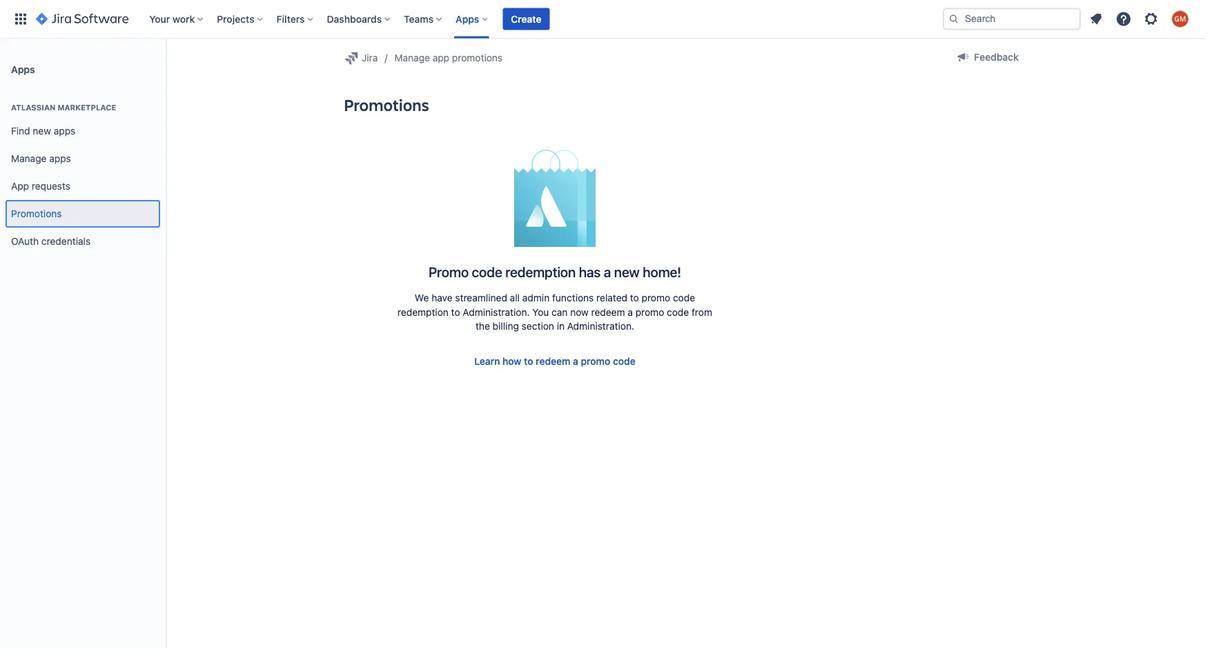 Task type: locate. For each thing, give the bounding box(es) containing it.
to right related at the top of the page
[[630, 292, 639, 304]]

apps
[[456, 13, 479, 25], [11, 63, 35, 75]]

0 vertical spatial redeem
[[592, 307, 625, 318]]

app
[[433, 52, 450, 64]]

marketplace
[[58, 103, 116, 112]]

promotions down jira
[[344, 94, 429, 116]]

manage for manage apps
[[11, 153, 47, 164]]

related
[[597, 292, 628, 304]]

context icon image
[[344, 50, 360, 66], [344, 50, 360, 66]]

in
[[557, 321, 565, 332]]

1 horizontal spatial apps
[[456, 13, 479, 25]]

to down have
[[451, 307, 460, 318]]

0 vertical spatial new
[[33, 125, 51, 137]]

0 vertical spatial apps
[[456, 13, 479, 25]]

a inside we have streamlined all admin functions related to promo code redemption to administration. you can now redeem a promo code from the billing section in administration.
[[628, 307, 633, 318]]

atlassian marketplace group
[[6, 88, 160, 260]]

code
[[472, 264, 503, 280], [673, 292, 695, 304], [667, 307, 689, 318], [613, 356, 636, 367]]

1 horizontal spatial to
[[524, 356, 534, 367]]

redemption
[[506, 264, 576, 280], [398, 307, 449, 318]]

apps up atlassian
[[11, 63, 35, 75]]

manage down find
[[11, 153, 47, 164]]

2 horizontal spatial to
[[630, 292, 639, 304]]

redeem down in at left
[[536, 356, 571, 367]]

redemption down we
[[398, 307, 449, 318]]

manage inside atlassian marketplace "group"
[[11, 153, 47, 164]]

0 horizontal spatial to
[[451, 307, 460, 318]]

administration.
[[463, 307, 530, 318], [568, 321, 635, 332]]

find
[[11, 125, 30, 137]]

0 horizontal spatial new
[[33, 125, 51, 137]]

manage app promotions
[[395, 52, 503, 64]]

atlassian
[[11, 103, 56, 112]]

app
[[11, 181, 29, 192]]

admin
[[523, 292, 550, 304]]

redemption up admin
[[506, 264, 576, 280]]

a down now
[[573, 356, 579, 367]]

2 vertical spatial to
[[524, 356, 534, 367]]

promo code redemption has a new home!
[[429, 264, 682, 280]]

1 vertical spatial to
[[451, 307, 460, 318]]

promo
[[642, 292, 671, 304], [636, 307, 665, 318], [581, 356, 611, 367]]

manage for manage app promotions
[[395, 52, 430, 64]]

0 vertical spatial a
[[604, 264, 611, 280]]

to right how
[[524, 356, 534, 367]]

manage
[[395, 52, 430, 64], [11, 153, 47, 164]]

oauth credentials link
[[6, 228, 160, 256]]

from
[[692, 307, 713, 318]]

apps down atlassian marketplace
[[54, 125, 75, 137]]

functions
[[552, 292, 594, 304]]

code down related at the top of the page
[[613, 356, 636, 367]]

1 vertical spatial redeem
[[536, 356, 571, 367]]

apps button
[[452, 8, 493, 30]]

promotions down app requests
[[11, 208, 62, 220]]

now
[[571, 307, 589, 318]]

a right now
[[628, 307, 633, 318]]

1 vertical spatial promotions
[[11, 208, 62, 220]]

find new apps link
[[6, 117, 160, 145]]

settings image
[[1144, 11, 1160, 27]]

app requests
[[11, 181, 70, 192]]

0 horizontal spatial redemption
[[398, 307, 449, 318]]

0 horizontal spatial a
[[573, 356, 579, 367]]

promotions
[[452, 52, 503, 64]]

a
[[604, 264, 611, 280], [628, 307, 633, 318], [573, 356, 579, 367]]

filters button
[[273, 8, 319, 30]]

code left from
[[667, 307, 689, 318]]

0 horizontal spatial manage
[[11, 153, 47, 164]]

jira link
[[344, 50, 378, 66]]

promotions inside atlassian marketplace "group"
[[11, 208, 62, 220]]

new up related at the top of the page
[[614, 264, 640, 280]]

1 horizontal spatial redeem
[[592, 307, 625, 318]]

1 horizontal spatial administration.
[[568, 321, 635, 332]]

promotions
[[344, 94, 429, 116], [11, 208, 62, 220]]

administration. down now
[[568, 321, 635, 332]]

promo
[[429, 264, 469, 280]]

redeem inside we have streamlined all admin functions related to promo code redemption to administration. you can now redeem a promo code from the billing section in administration.
[[592, 307, 625, 318]]

1 vertical spatial new
[[614, 264, 640, 280]]

1 horizontal spatial a
[[604, 264, 611, 280]]

banner
[[0, 0, 1206, 39]]

code up from
[[673, 292, 695, 304]]

1 vertical spatial manage
[[11, 153, 47, 164]]

new
[[33, 125, 51, 137], [614, 264, 640, 280]]

redeem
[[592, 307, 625, 318], [536, 356, 571, 367]]

help image
[[1116, 11, 1133, 27]]

apps up requests
[[49, 153, 71, 164]]

apps
[[54, 125, 75, 137], [49, 153, 71, 164]]

manage left app
[[395, 52, 430, 64]]

2 vertical spatial a
[[573, 356, 579, 367]]

administration. up billing
[[463, 307, 530, 318]]

billing
[[493, 321, 519, 332]]

all
[[510, 292, 520, 304]]

redeem down related at the top of the page
[[592, 307, 625, 318]]

0 vertical spatial to
[[630, 292, 639, 304]]

how
[[503, 356, 522, 367]]

1 vertical spatial a
[[628, 307, 633, 318]]

2 vertical spatial promo
[[581, 356, 611, 367]]

teams
[[404, 13, 434, 25]]

your
[[149, 13, 170, 25]]

1 horizontal spatial promotions
[[344, 94, 429, 116]]

banner containing your work
[[0, 0, 1206, 39]]

jira software image
[[36, 11, 129, 27], [36, 11, 129, 27]]

app requests link
[[6, 173, 160, 200]]

2 horizontal spatial a
[[628, 307, 633, 318]]

0 vertical spatial administration.
[[463, 307, 530, 318]]

1 horizontal spatial manage
[[395, 52, 430, 64]]

0 vertical spatial redemption
[[506, 264, 576, 280]]

0 vertical spatial manage
[[395, 52, 430, 64]]

0 horizontal spatial promotions
[[11, 208, 62, 220]]

section
[[522, 321, 554, 332]]

0 horizontal spatial redeem
[[536, 356, 571, 367]]

atlassian marketplace
[[11, 103, 116, 112]]

code up streamlined
[[472, 264, 503, 280]]

you
[[533, 307, 549, 318]]

work
[[173, 13, 195, 25]]

to
[[630, 292, 639, 304], [451, 307, 460, 318], [524, 356, 534, 367]]

1 vertical spatial apps
[[11, 63, 35, 75]]

have
[[432, 292, 453, 304]]

new right find
[[33, 125, 51, 137]]

0 horizontal spatial administration.
[[463, 307, 530, 318]]

dashboards button
[[323, 8, 396, 30]]

a right has
[[604, 264, 611, 280]]

0 vertical spatial promotions
[[344, 94, 429, 116]]

1 vertical spatial redemption
[[398, 307, 449, 318]]

1 vertical spatial apps
[[49, 153, 71, 164]]

projects button
[[213, 8, 268, 30]]

apps up promotions
[[456, 13, 479, 25]]



Task type: vqa. For each thing, say whether or not it's contained in the screenshot.
the rightmost share
no



Task type: describe. For each thing, give the bounding box(es) containing it.
teams button
[[400, 8, 448, 30]]

learn how to redeem a promo code
[[475, 356, 636, 367]]

dashboards
[[327, 13, 382, 25]]

filters
[[277, 13, 305, 25]]

we have streamlined all admin functions related to promo code redemption to administration. you can now redeem a promo code from the billing section in administration.
[[398, 292, 713, 332]]

create
[[511, 13, 542, 25]]

sidebar navigation image
[[151, 55, 181, 83]]

1 horizontal spatial new
[[614, 264, 640, 280]]

search image
[[949, 13, 960, 25]]

0 horizontal spatial apps
[[11, 63, 35, 75]]

promotions link
[[6, 200, 160, 228]]

1 horizontal spatial redemption
[[506, 264, 576, 280]]

find new apps
[[11, 125, 75, 137]]

to inside learn how to redeem a promo code link
[[524, 356, 534, 367]]

requests
[[32, 181, 70, 192]]

notifications image
[[1088, 11, 1105, 27]]

can
[[552, 307, 568, 318]]

manage apps
[[11, 153, 71, 164]]

home!
[[643, 264, 682, 280]]

1 vertical spatial administration.
[[568, 321, 635, 332]]

feedback
[[975, 51, 1019, 63]]

appswitcher icon image
[[12, 11, 29, 27]]

has
[[579, 264, 601, 280]]

jira
[[362, 52, 378, 64]]

learn how to redeem a promo code link
[[466, 350, 644, 372]]

oauth credentials
[[11, 236, 91, 247]]

redemption inside we have streamlined all admin functions related to promo code redemption to administration. you can now redeem a promo code from the billing section in administration.
[[398, 307, 449, 318]]

credentials
[[41, 236, 91, 247]]

primary element
[[8, 0, 943, 38]]

your work button
[[145, 8, 209, 30]]

a for new
[[604, 264, 611, 280]]

your work
[[149, 13, 195, 25]]

the
[[476, 321, 490, 332]]

0 vertical spatial apps
[[54, 125, 75, 137]]

apps inside dropdown button
[[456, 13, 479, 25]]

new inside atlassian marketplace "group"
[[33, 125, 51, 137]]

your profile and settings image
[[1173, 11, 1189, 27]]

0 vertical spatial promo
[[642, 292, 671, 304]]

feedback button
[[947, 46, 1028, 68]]

learn
[[475, 356, 500, 367]]

we
[[415, 292, 429, 304]]

projects
[[217, 13, 255, 25]]

a for promo
[[573, 356, 579, 367]]

1 vertical spatial promo
[[636, 307, 665, 318]]

oauth
[[11, 236, 39, 247]]

manage apps link
[[6, 145, 160, 173]]

Search field
[[943, 8, 1081, 30]]

manage app promotions link
[[395, 50, 503, 66]]

streamlined
[[455, 292, 508, 304]]

create button
[[503, 8, 550, 30]]



